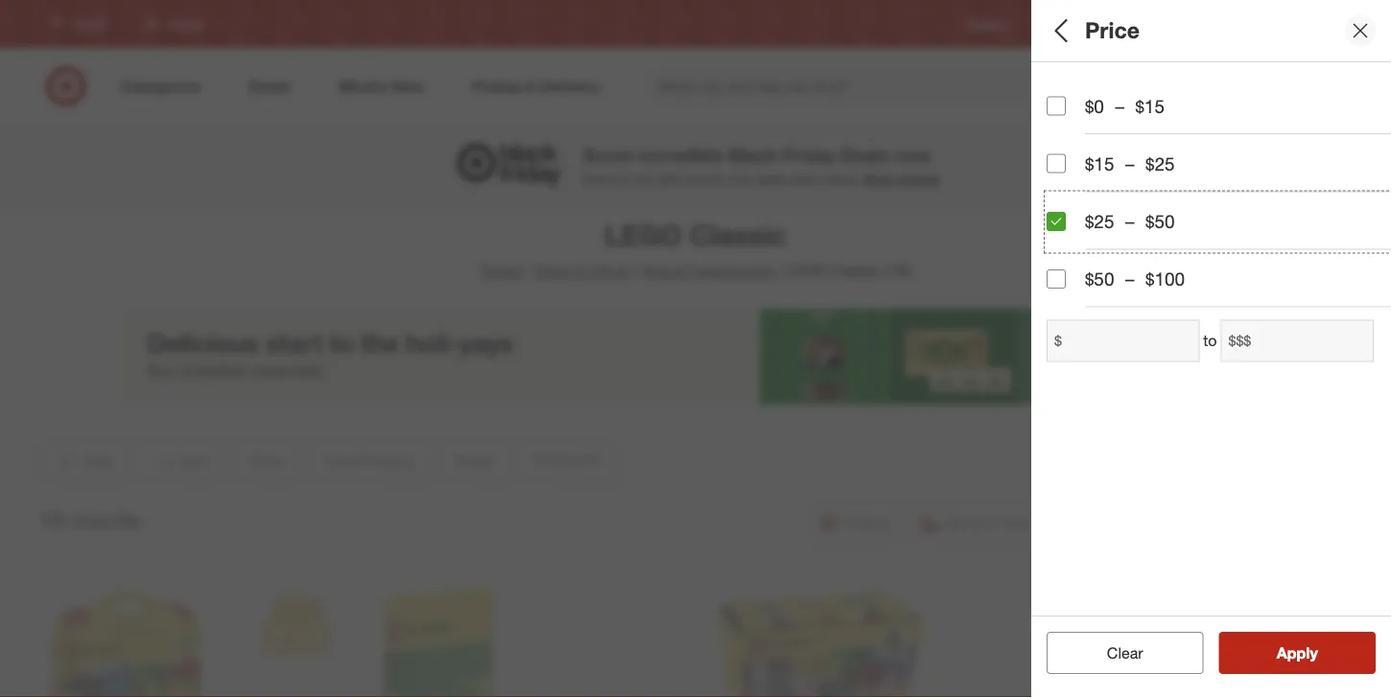 Task type: locate. For each thing, give the bounding box(es) containing it.
1 horizontal spatial results
[[1289, 644, 1338, 663]]

lego right 'experiences'
[[787, 261, 828, 280]]

$15
[[1136, 95, 1165, 117], [1085, 153, 1115, 175]]

1 / from the left
[[526, 261, 531, 280]]

0 vertical spatial deals
[[840, 144, 889, 166]]

1 vertical spatial $25
[[1146, 153, 1175, 175]]

/ left ways
[[526, 261, 531, 280]]

0 horizontal spatial results
[[70, 507, 141, 534]]

fpo/apo
[[1047, 284, 1130, 306]]

to left shop
[[576, 261, 589, 280]]

$50 right $50  –  $100 checkbox
[[1085, 268, 1115, 290]]

$100
[[1146, 268, 1185, 290]]

to right of
[[1204, 332, 1217, 350]]

1 horizontal spatial to
[[1204, 332, 1217, 350]]

$50 inside price $25  –  $50
[[1091, 100, 1113, 117]]

clear inside "price" 'dialog'
[[1107, 644, 1143, 663]]

none text field inside "price" 'dialog'
[[1047, 320, 1200, 362]]

apply
[[1277, 644, 1318, 663]]

0 vertical spatial to
[[576, 261, 589, 280]]

deals up $50  –  $100 checkbox
[[1047, 216, 1096, 239]]

$15 right $15  –  $25 option
[[1085, 153, 1115, 175]]

$50 down "search"
[[1091, 100, 1113, 117]]

0 vertical spatial $50
[[1091, 100, 1113, 117]]

clear
[[1098, 644, 1134, 663], [1107, 644, 1143, 663]]

1 horizontal spatial deals
[[1047, 216, 1096, 239]]

$25
[[1047, 100, 1068, 117], [1146, 153, 1175, 175], [1085, 210, 1115, 232]]

$25  –  $50
[[1085, 210, 1175, 232]]

$50 up $100
[[1146, 210, 1175, 232]]

2 vertical spatial $25
[[1085, 210, 1115, 232]]

results for 18 results
[[70, 507, 141, 534]]

price inside 'dialog'
[[1085, 17, 1140, 44]]

None text field
[[1047, 320, 1200, 362]]

saving
[[899, 170, 940, 187]]

start
[[863, 170, 895, 187]]

experiences
[[688, 261, 774, 280]]

see
[[1257, 644, 1284, 663]]

0 horizontal spatial deals
[[840, 144, 889, 166]]

1 horizontal spatial classic
[[832, 261, 882, 280]]

$0  –  $15 checkbox
[[1047, 97, 1066, 116]]

clear button
[[1047, 632, 1204, 675]]

0 horizontal spatial lego
[[605, 218, 682, 252]]

$25 for $15  –  $25
[[1146, 153, 1175, 175]]

lego
[[605, 218, 682, 252], [787, 261, 828, 280]]

ad
[[1081, 17, 1095, 31]]

0 horizontal spatial $25
[[1047, 100, 1068, 117]]

weekly
[[1041, 17, 1078, 31]]

weekly ad
[[1041, 17, 1095, 31]]

$25 left $0
[[1047, 100, 1068, 117]]

1 vertical spatial to
[[1204, 332, 1217, 350]]

clear all
[[1098, 644, 1153, 663]]

$15 right $0
[[1136, 95, 1165, 117]]

$50
[[1091, 100, 1113, 117], [1146, 210, 1175, 232], [1085, 268, 1115, 290]]

registry link
[[967, 16, 1010, 32]]

0 vertical spatial price
[[1085, 17, 1140, 44]]

price inside price $25  –  $50
[[1047, 75, 1092, 98]]

None text field
[[1221, 320, 1374, 362]]

1 horizontal spatial $25
[[1085, 210, 1115, 232]]

to
[[576, 261, 589, 280], [1204, 332, 1217, 350]]

classic left (18) at the right top
[[832, 261, 882, 280]]

black
[[729, 144, 777, 166]]

1 vertical spatial classic
[[832, 261, 882, 280]]

deals
[[755, 170, 787, 187]]

0 horizontal spatial to
[[576, 261, 589, 280]]

2 clear from the left
[[1107, 644, 1143, 663]]

0 horizontal spatial classic
[[690, 218, 787, 252]]

include
[[1085, 348, 1145, 370]]

1 horizontal spatial /
[[634, 261, 639, 280]]

1 vertical spatial lego
[[787, 261, 828, 280]]

target link
[[480, 261, 522, 280]]

0 vertical spatial classic
[[690, 218, 787, 252]]

$25 right $25  –  $50 checkbox
[[1085, 210, 1115, 232]]

$25 for price $25  –  $50
[[1047, 100, 1068, 117]]

/ right 'experiences'
[[778, 261, 783, 280]]

/ right shop
[[634, 261, 639, 280]]

stock
[[1202, 348, 1247, 370]]

0 vertical spatial $15
[[1136, 95, 1165, 117]]

to inside "price" 'dialog'
[[1204, 332, 1217, 350]]

1 vertical spatial deals
[[1047, 216, 1096, 239]]

classic
[[690, 218, 787, 252], [832, 261, 882, 280]]

results
[[70, 507, 141, 534], [1289, 644, 1338, 663]]

apply button
[[1219, 632, 1376, 675]]

2 horizontal spatial /
[[778, 261, 783, 280]]

results right see
[[1289, 644, 1338, 663]]

clear for clear all
[[1098, 644, 1134, 663]]

classic up 'experiences'
[[690, 218, 787, 252]]

week.
[[824, 170, 859, 187]]

1 horizontal spatial $15
[[1136, 95, 1165, 117]]

price
[[1085, 17, 1140, 44], [1047, 75, 1092, 98]]

$25 up $25  –  $50
[[1146, 153, 1175, 175]]

lego up brand
[[605, 218, 682, 252]]

results right 18
[[70, 507, 141, 534]]

brand experiences link
[[643, 261, 774, 280]]

deals
[[840, 144, 889, 166], [1047, 216, 1096, 239]]

see results button
[[1219, 632, 1376, 675]]

save
[[583, 170, 612, 187]]

1 clear from the left
[[1098, 644, 1134, 663]]

/
[[526, 261, 531, 280], [634, 261, 639, 280], [778, 261, 783, 280]]

filters
[[1080, 17, 1139, 44]]

redcard
[[1126, 17, 1172, 31]]

0 vertical spatial results
[[70, 507, 141, 534]]

price for price
[[1085, 17, 1140, 44]]

1 vertical spatial results
[[1289, 644, 1338, 663]]

deals up the start
[[840, 144, 889, 166]]

1 vertical spatial $15
[[1085, 153, 1115, 175]]

weekly ad link
[[1041, 16, 1095, 32]]

0 horizontal spatial /
[[526, 261, 531, 280]]

2 horizontal spatial $25
[[1146, 153, 1175, 175]]

find stores link
[[1297, 16, 1356, 32]]

results inside button
[[1289, 644, 1338, 663]]

fpo/apo button
[[1047, 264, 1391, 331]]

ways to shop link
[[535, 261, 630, 280]]

new
[[726, 170, 751, 187]]

0 vertical spatial $25
[[1047, 100, 1068, 117]]

1 vertical spatial price
[[1047, 75, 1092, 98]]

&
[[688, 170, 697, 187]]

$25 inside price $25  –  $50
[[1047, 100, 1068, 117]]

clear inside all filters dialog
[[1098, 644, 1134, 663]]

(18)
[[886, 261, 911, 280]]

shop
[[594, 261, 630, 280]]

1 horizontal spatial lego
[[787, 261, 828, 280]]

price $25  –  $50
[[1047, 75, 1113, 117]]

to inside the lego classic target / ways to shop / brand experiences / lego classic (18)
[[576, 261, 589, 280]]

$0
[[1085, 95, 1104, 117]]

2 vertical spatial $50
[[1085, 268, 1115, 290]]

deals inside score incredible black friday deals now save on top gifts & find new deals each week. start saving
[[840, 144, 889, 166]]

ways
[[535, 261, 572, 280]]



Task type: describe. For each thing, give the bounding box(es) containing it.
on
[[616, 170, 631, 187]]

rating
[[1103, 149, 1160, 171]]

18
[[39, 507, 64, 534]]

Include out of stock checkbox
[[1047, 350, 1066, 369]]

deals button
[[1047, 197, 1391, 264]]

results for see results
[[1289, 644, 1338, 663]]

redcard link
[[1126, 16, 1172, 32]]

price dialog
[[1032, 0, 1391, 698]]

2 / from the left
[[634, 261, 639, 280]]

lego classic target / ways to shop / brand experiences / lego classic (18)
[[480, 218, 911, 280]]

advertisement region
[[120, 309, 1271, 405]]

What can we help you find? suggestions appear below search field
[[647, 65, 1114, 107]]

3 / from the left
[[778, 261, 783, 280]]

friday
[[782, 144, 835, 166]]

all filters
[[1047, 17, 1139, 44]]

0 horizontal spatial $15
[[1085, 153, 1115, 175]]

0 vertical spatial lego
[[605, 218, 682, 252]]

$15  –  $25 checkbox
[[1047, 154, 1066, 173]]

see results
[[1257, 644, 1338, 663]]

find
[[700, 170, 723, 187]]

search
[[1100, 79, 1146, 97]]

include out of stock
[[1085, 348, 1247, 370]]

$50  –  $100 checkbox
[[1047, 270, 1066, 289]]

now
[[895, 144, 931, 166]]

clear for clear
[[1107, 644, 1143, 663]]

gifts
[[658, 170, 684, 187]]

incredible
[[638, 144, 724, 166]]

target
[[480, 261, 522, 280]]

brand
[[643, 261, 684, 280]]

all
[[1047, 17, 1073, 44]]

deals inside button
[[1047, 216, 1096, 239]]

each
[[791, 170, 820, 187]]

stores
[[1323, 17, 1356, 31]]

find
[[1297, 17, 1320, 31]]

of
[[1181, 348, 1197, 370]]

guest rating button
[[1047, 130, 1391, 197]]

$15  –  $25
[[1085, 153, 1175, 175]]

score
[[583, 144, 633, 166]]

$0  –  $15
[[1085, 95, 1165, 117]]

clear all button
[[1047, 632, 1204, 675]]

all
[[1138, 644, 1153, 663]]

$25  –  $50 checkbox
[[1047, 212, 1066, 231]]

1 vertical spatial $50
[[1146, 210, 1175, 232]]

find stores
[[1297, 17, 1356, 31]]

all filters dialog
[[1032, 0, 1391, 698]]

score incredible black friday deals now save on top gifts & find new deals each week. start saving
[[583, 144, 940, 187]]

18 results
[[39, 507, 141, 534]]

search button
[[1100, 65, 1146, 111]]

guest rating
[[1047, 149, 1160, 171]]

registry
[[967, 17, 1010, 31]]

$50  –  $100
[[1085, 268, 1185, 290]]

out
[[1150, 348, 1176, 370]]

top
[[635, 170, 655, 187]]

none text field inside "price" 'dialog'
[[1221, 320, 1374, 362]]

price for price $25  –  $50
[[1047, 75, 1092, 98]]

guest
[[1047, 149, 1098, 171]]



Task type: vqa. For each thing, say whether or not it's contained in the screenshot.
Blueberry
no



